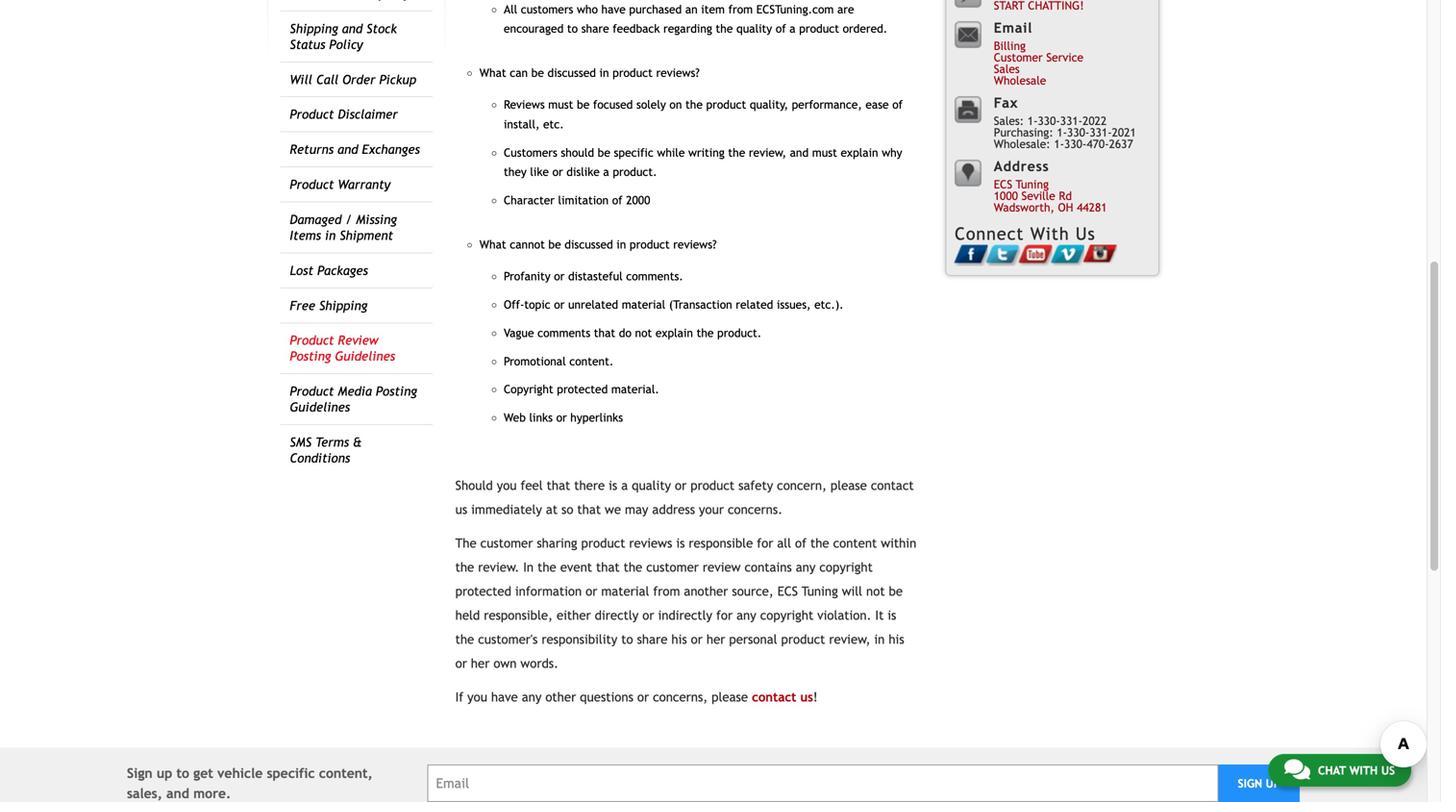 Task type: vqa. For each thing, say whether or not it's contained in the screenshot.
Fabrication
no



Task type: describe. For each thing, give the bounding box(es) containing it.
what for what cannot be discussed in product reviews?
[[480, 238, 507, 251]]

an
[[686, 2, 698, 16]]

not inside the customer sharing product reviews is responsible for all of the content within the review. in the event that the customer review contains any copyright protected information or material from another source, ecs tuning will not be held responsible, either directly or indirectly for any copyright violation. it is the customer's responsibility to share his or her personal product review, in his or her own words.
[[867, 584, 885, 599]]

or down the "indirectly"
[[691, 632, 703, 647]]

sign up button
[[1219, 765, 1300, 802]]

the down the
[[456, 560, 474, 575]]

feedback
[[613, 22, 660, 35]]

to inside all customers who have purchased an item from ecstuning.com are encouraged to share feedback regarding the quality of a product ordered.
[[567, 22, 578, 35]]

1 horizontal spatial copyright
[[820, 560, 873, 575]]

with
[[1350, 764, 1378, 777]]

up for sign up
[[1266, 777, 1281, 790]]

billing link
[[994, 39, 1026, 52]]

share inside all customers who have purchased an item from ecstuning.com are encouraged to share feedback regarding the quality of a product ordered.
[[582, 22, 609, 35]]

will call order pickup
[[290, 72, 417, 87]]

please inside should you feel that there is a quality or product safety concern, please contact us immediately at
[[831, 478, 867, 493]]

0 vertical spatial protected
[[557, 383, 608, 396]]

etc.
[[543, 117, 564, 131]]

may
[[625, 502, 649, 517]]

the right in
[[538, 560, 557, 575]]

product inside the reviews must be focused solely on the product quality, performance, ease of install, etc.
[[706, 98, 747, 111]]

posting for product review posting guidelines
[[290, 349, 331, 364]]

damaged / missing items in shipment link
[[290, 212, 397, 243]]

free
[[290, 298, 315, 313]]

1- left 2022
[[1057, 125, 1068, 139]]

1 vertical spatial please
[[712, 690, 748, 704]]

sharing
[[537, 536, 578, 551]]

product warranty
[[290, 177, 391, 192]]

feel
[[521, 478, 543, 493]]

copyright
[[504, 383, 554, 396]]

product disclaimer link
[[290, 107, 398, 122]]

hyperlinks
[[571, 411, 623, 424]]

lost packages
[[290, 263, 368, 278]]

discussed for distasteful
[[565, 238, 613, 251]]

vague
[[504, 326, 534, 339]]

contact us link
[[752, 690, 813, 704]]

comments image
[[1285, 758, 1311, 781]]

us inside should you feel that there is a quality or product safety concern, please contact us immediately at
[[456, 502, 468, 517]]

be for cannot
[[549, 238, 561, 251]]

0 horizontal spatial 331-
[[1061, 114, 1083, 127]]

2021
[[1112, 125, 1137, 139]]

2 vertical spatial is
[[888, 608, 897, 623]]

stock
[[367, 21, 397, 36]]

review, inside the customer sharing product reviews is responsible for all of the content within the review. in the event that the customer review contains any copyright protected information or material from another source, ecs tuning will not be held responsible, either directly or indirectly for any copyright violation. it is the customer's responsibility to share his or her personal product review, in his or her own words.
[[829, 632, 871, 647]]

0 horizontal spatial customer
[[481, 536, 533, 551]]

product down we
[[581, 536, 626, 551]]

so that we may address your concerns.
[[562, 502, 783, 517]]

regarding
[[664, 22, 713, 35]]

a inside should you feel that there is a quality or product safety concern, please contact us immediately at
[[622, 478, 628, 493]]

sales:
[[994, 114, 1024, 127]]

us for connect with us
[[1076, 224, 1096, 244]]

sms terms & conditions link
[[290, 435, 362, 466]]

they
[[504, 165, 527, 179]]

0 horizontal spatial copyright
[[760, 608, 814, 623]]

product down violation.
[[781, 632, 826, 647]]

vague comments that do not explain the product.
[[504, 326, 762, 339]]

ecstuning.com
[[757, 2, 834, 16]]

specific inside the customers should be specific while writing the review, and must explain why they like or dislike a product.
[[614, 146, 654, 159]]

will
[[842, 584, 863, 599]]

cannot
[[510, 238, 545, 251]]

what for what can be discussed in product reviews?
[[480, 66, 507, 79]]

in inside the customer sharing product reviews is responsible for all of the content within the review. in the event that the customer review contains any copyright protected information or material from another source, ecs tuning will not be held responsible, either directly or indirectly for any copyright violation. it is the customer's responsibility to share his or her personal product review, in his or her own words.
[[875, 632, 885, 647]]

do
[[619, 326, 632, 339]]

should you feel that there is a quality or product safety concern, please contact us immediately at
[[456, 478, 914, 517]]

if you have any other questions or concerns, please contact us !
[[456, 690, 818, 704]]

1- right sales:
[[1028, 114, 1038, 127]]

1 horizontal spatial for
[[757, 536, 774, 551]]

330- down 2022
[[1065, 137, 1087, 150]]

that inside the customer sharing product reviews is responsible for all of the content within the review. in the event that the customer review contains any copyright protected information or material from another source, ecs tuning will not be held responsible, either directly or indirectly for any copyright violation. it is the customer's responsibility to share his or her personal product review, in his or her own words.
[[596, 560, 620, 575]]

the down reviews
[[624, 560, 643, 575]]

0 horizontal spatial any
[[522, 690, 542, 704]]

you for should
[[497, 478, 517, 493]]

either
[[557, 608, 591, 623]]

sign for sign up to get vehicle specific content, sales, and more.
[[127, 766, 153, 781]]

violation.
[[818, 608, 872, 623]]

us for chat with us
[[1382, 764, 1396, 777]]

contact inside should you feel that there is a quality or product safety concern, please contact us immediately at
[[871, 478, 914, 493]]

web links or hyperlinks
[[504, 411, 623, 424]]

unrelated
[[568, 298, 619, 311]]

or right directly
[[643, 608, 654, 623]]

to inside the sign up to get vehicle specific content, sales, and more.
[[176, 766, 189, 781]]

rd
[[1059, 189, 1072, 202]]

the inside the customers should be specific while writing the review, and must explain why they like or dislike a product.
[[728, 146, 746, 159]]

sign up to get vehicle specific content, sales, and more.
[[127, 766, 373, 801]]

or right 'profanity'
[[554, 269, 565, 283]]

quality inside all customers who have purchased an item from ecstuning.com are encouraged to share feedback regarding the quality of a product ordered.
[[737, 22, 772, 35]]

1 horizontal spatial her
[[707, 632, 726, 647]]

tuning inside the customer sharing product reviews is responsible for all of the content within the review. in the event that the customer review contains any copyright protected information or material from another source, ecs tuning will not be held responsible, either directly or indirectly for any copyright violation. it is the customer's responsibility to share his or her personal product review, in his or her own words.
[[802, 584, 838, 599]]

that left the do
[[594, 326, 616, 339]]

limitation
[[558, 193, 609, 207]]

get
[[193, 766, 213, 781]]

so
[[562, 502, 574, 517]]

material.
[[612, 383, 660, 396]]

have inside all customers who have purchased an item from ecstuning.com are encouraged to share feedback regarding the quality of a product ordered.
[[602, 2, 626, 16]]

from inside the customer sharing product reviews is responsible for all of the content within the review. in the event that the customer review contains any copyright protected information or material from another source, ecs tuning will not be held responsible, either directly or indirectly for any copyright violation. it is the customer's responsibility to share his or her personal product review, in his or her own words.
[[653, 584, 680, 599]]

status
[[290, 37, 325, 52]]

1 horizontal spatial 331-
[[1090, 125, 1112, 139]]

review
[[338, 333, 379, 348]]

call
[[316, 72, 339, 87]]

wholesale:
[[994, 137, 1051, 150]]

product inside should you feel that there is a quality or product safety concern, please contact us immediately at
[[691, 478, 735, 493]]

chat with us
[[1318, 764, 1396, 777]]

fax sales: 1-330-331-2022 purchasing: 1-330-331-2021 wholesale: 1-330-470-2637
[[994, 95, 1137, 150]]

damaged
[[290, 212, 342, 227]]

reviews? for what cannot be discussed in product reviews?
[[673, 238, 717, 251]]

1 vertical spatial product.
[[718, 326, 762, 339]]

warranty
[[338, 177, 391, 192]]

email billing customer service sales wholesale
[[994, 20, 1084, 87]]

dislike
[[567, 165, 600, 179]]

topic
[[525, 298, 551, 311]]

1 his from the left
[[672, 632, 687, 647]]

free shipping
[[290, 298, 368, 313]]

related
[[736, 298, 774, 311]]

character limitation of 2000
[[504, 193, 651, 207]]

or up the if
[[456, 656, 467, 671]]

quality,
[[750, 98, 789, 111]]

that right so
[[577, 502, 601, 517]]

reviews must be focused solely on the product quality, performance, ease of install, etc.
[[504, 98, 903, 131]]

of inside the customer sharing product reviews is responsible for all of the content within the review. in the event that the customer review contains any copyright protected information or material from another source, ecs tuning will not be held responsible, either directly or indirectly for any copyright violation. it is the customer's responsibility to share his or her personal product review, in his or her own words.
[[795, 536, 807, 551]]

be for should
[[598, 146, 611, 159]]

wadsworth,
[[994, 200, 1055, 214]]

material inside the customer sharing product reviews is responsible for all of the content within the review. in the event that the customer review contains any copyright protected information or material from another source, ecs tuning will not be held responsible, either directly or indirectly for any copyright violation. it is the customer's responsibility to share his or her personal product review, in his or her own words.
[[601, 584, 650, 599]]

Email email field
[[428, 765, 1219, 802]]

web
[[504, 411, 526, 424]]

product up solely
[[613, 66, 653, 79]]

to inside the customer sharing product reviews is responsible for all of the content within the review. in the event that the customer review contains any copyright protected information or material from another source, ecs tuning will not be held responsible, either directly or indirectly for any copyright violation. it is the customer's responsibility to share his or her personal product review, in his or her own words.
[[622, 632, 633, 647]]

media
[[338, 384, 372, 399]]

1 vertical spatial customer
[[647, 560, 699, 575]]

or right topic
[[554, 298, 565, 311]]

on
[[670, 98, 682, 111]]

1 horizontal spatial us
[[800, 690, 813, 704]]

1 vertical spatial explain
[[656, 326, 693, 339]]

be inside the customer sharing product reviews is responsible for all of the content within the review. in the event that the customer review contains any copyright protected information or material from another source, ecs tuning will not be held responsible, either directly or indirectly for any copyright violation. it is the customer's responsibility to share his or her personal product review, in his or her own words.
[[889, 584, 903, 599]]

service
[[1047, 50, 1084, 64]]

content.
[[570, 354, 614, 368]]

or down event
[[586, 584, 598, 599]]

customer service link
[[994, 50, 1084, 64]]

or right links
[[556, 411, 567, 424]]

is for reviews
[[676, 536, 685, 551]]

encouraged
[[504, 22, 564, 35]]

of left 2000
[[612, 193, 623, 207]]

item
[[701, 2, 725, 16]]

product disclaimer
[[290, 107, 398, 122]]

is for there
[[609, 478, 618, 493]]

the inside all customers who have purchased an item from ecstuning.com are encouraged to share feedback regarding the quality of a product ordered.
[[716, 22, 733, 35]]

from inside all customers who have purchased an item from ecstuning.com are encouraged to share feedback regarding the quality of a product ordered.
[[729, 2, 753, 16]]

like
[[530, 165, 549, 179]]

disclaimer
[[338, 107, 398, 122]]

customer's
[[478, 632, 538, 647]]

1 vertical spatial her
[[471, 656, 490, 671]]

writing
[[689, 146, 725, 159]]

directly
[[595, 608, 639, 623]]

or inside should you feel that there is a quality or product safety concern, please contact us immediately at
[[675, 478, 687, 493]]

share inside the customer sharing product reviews is responsible for all of the content within the review. in the event that the customer review contains any copyright protected information or material from another source, ecs tuning will not be held responsible, either directly or indirectly for any copyright violation. it is the customer's responsibility to share his or her personal product review, in his or her own words.
[[637, 632, 668, 647]]

terms
[[316, 435, 349, 450]]

issues,
[[777, 298, 811, 311]]

/
[[346, 212, 352, 227]]

1 vertical spatial have
[[491, 690, 518, 704]]

guidelines for review
[[335, 349, 395, 364]]

shipping and stock status policy link
[[290, 21, 397, 52]]

sign for sign up
[[1238, 777, 1263, 790]]

billing
[[994, 39, 1026, 52]]

ecs inside address ecs tuning 1000 seville rd wadsworth, oh 44281
[[994, 177, 1013, 191]]



Task type: locate. For each thing, give the bounding box(es) containing it.
1 vertical spatial quality
[[632, 478, 671, 493]]

product up your
[[691, 478, 735, 493]]

2 his from the left
[[889, 632, 905, 647]]

product for product review posting guidelines
[[290, 333, 334, 348]]

quality inside should you feel that there is a quality or product safety concern, please contact us immediately at
[[632, 478, 671, 493]]

0 vertical spatial reviews?
[[656, 66, 700, 79]]

ecs inside the customer sharing product reviews is responsible for all of the content within the review. in the event that the customer review contains any copyright protected information or material from another source, ecs tuning will not be held responsible, either directly or indirectly for any copyright violation. it is the customer's responsibility to share his or her personal product review, in his or her own words.
[[778, 584, 798, 599]]

returns and exchanges link
[[290, 142, 420, 157]]

are
[[838, 2, 855, 16]]

0 horizontal spatial to
[[176, 766, 189, 781]]

2 product from the top
[[290, 177, 334, 192]]

331-
[[1061, 114, 1083, 127], [1090, 125, 1112, 139]]

be right cannot
[[549, 238, 561, 251]]

discussed for be
[[548, 66, 596, 79]]

in up focused
[[600, 66, 609, 79]]

and down product disclaimer link
[[338, 142, 358, 157]]

be
[[532, 66, 544, 79], [577, 98, 590, 111], [598, 146, 611, 159], [549, 238, 561, 251], [889, 584, 903, 599]]

all
[[777, 536, 792, 551]]

returns and exchanges
[[290, 142, 420, 157]]

conditions
[[290, 451, 350, 466]]

review, inside the customers should be specific while writing the review, and must explain why they like or dislike a product.
[[749, 146, 787, 159]]

2 vertical spatial to
[[176, 766, 189, 781]]

0 vertical spatial quality
[[737, 22, 772, 35]]

0 vertical spatial ecs
[[994, 177, 1013, 191]]

sign up sales,
[[127, 766, 153, 781]]

1 vertical spatial is
[[676, 536, 685, 551]]

not right "will"
[[867, 584, 885, 599]]

0 vertical spatial tuning
[[1016, 177, 1049, 191]]

2 horizontal spatial a
[[790, 22, 796, 35]]

product warranty link
[[290, 177, 391, 192]]

tuning left "will"
[[802, 584, 838, 599]]

0 horizontal spatial contact
[[752, 690, 797, 704]]

3 product from the top
[[290, 333, 334, 348]]

0 horizontal spatial you
[[468, 690, 488, 704]]

0 horizontal spatial is
[[609, 478, 618, 493]]

guidelines for media
[[290, 400, 350, 415]]

0 vertical spatial must
[[548, 98, 574, 111]]

solely
[[637, 98, 666, 111]]

and inside the sign up to get vehicle specific content, sales, and more.
[[166, 786, 189, 801]]

0 vertical spatial posting
[[290, 349, 331, 364]]

will
[[290, 72, 312, 87]]

up inside the sign up to get vehicle specific content, sales, and more.
[[157, 766, 172, 781]]

for left all
[[757, 536, 774, 551]]

of inside the reviews must be focused solely on the product quality, performance, ease of install, etc.
[[893, 98, 903, 111]]

material up directly
[[601, 584, 650, 599]]

reviews? for what can be discussed in product reviews?
[[656, 66, 700, 79]]

is right there
[[609, 478, 618, 493]]

ecs
[[994, 177, 1013, 191], [778, 584, 798, 599]]

1 vertical spatial you
[[468, 690, 488, 704]]

customer down reviews
[[647, 560, 699, 575]]

0 vertical spatial us
[[1076, 224, 1096, 244]]

for down another
[[717, 608, 733, 623]]

product for product warranty
[[290, 177, 334, 192]]

sign left comments icon
[[1238, 777, 1263, 790]]

1 vertical spatial what
[[480, 238, 507, 251]]

customer up review. in the bottom left of the page
[[481, 536, 533, 551]]

product down free at the left of the page
[[290, 333, 334, 348]]

2022
[[1083, 114, 1107, 127]]

1 horizontal spatial his
[[889, 632, 905, 647]]

1 horizontal spatial is
[[676, 536, 685, 551]]

0 vertical spatial you
[[497, 478, 517, 493]]

0 horizontal spatial not
[[635, 326, 652, 339]]

to down who on the top of the page
[[567, 22, 578, 35]]

and down performance,
[[790, 146, 809, 159]]

quality up may
[[632, 478, 671, 493]]

1 horizontal spatial not
[[867, 584, 885, 599]]

sign inside the sign up to get vehicle specific content, sales, and more.
[[127, 766, 153, 781]]

source,
[[732, 584, 774, 599]]

of right all
[[795, 536, 807, 551]]

0 vertical spatial review,
[[749, 146, 787, 159]]

content
[[833, 536, 877, 551]]

is right it
[[888, 608, 897, 623]]

items
[[290, 228, 321, 243]]

product inside product media posting guidelines
[[290, 384, 334, 399]]

purchased
[[629, 2, 682, 16]]

review
[[703, 560, 741, 575]]

review.
[[478, 560, 520, 575]]

guidelines inside product media posting guidelines
[[290, 400, 350, 415]]

product for product disclaimer
[[290, 107, 334, 122]]

promotional
[[504, 354, 566, 368]]

product inside all customers who have purchased an item from ecstuning.com are encouraged to share feedback regarding the quality of a product ordered.
[[799, 22, 840, 35]]

up for sign up to get vehicle specific content, sales, and more.
[[157, 766, 172, 781]]

must up etc.
[[548, 98, 574, 111]]

address
[[994, 158, 1050, 174]]

1 vertical spatial review,
[[829, 632, 871, 647]]

product. inside the customers should be specific while writing the review, and must explain why they like or dislike a product.
[[613, 165, 657, 179]]

reviews
[[629, 536, 673, 551]]

us up email email field
[[800, 690, 813, 704]]

0 vertical spatial what
[[480, 66, 507, 79]]

if
[[456, 690, 464, 704]]

1 vertical spatial us
[[1382, 764, 1396, 777]]

discussed
[[548, 66, 596, 79], [565, 238, 613, 251]]

that right event
[[596, 560, 620, 575]]

a right dislike
[[603, 165, 610, 179]]

0 horizontal spatial share
[[582, 22, 609, 35]]

the inside the reviews must be focused solely on the product quality, performance, ease of install, etc.
[[686, 98, 703, 111]]

chat with us link
[[1268, 754, 1412, 787]]

material up vague comments that do not explain the product.
[[622, 298, 666, 311]]

damaged / missing items in shipment
[[290, 212, 397, 243]]

missing
[[356, 212, 397, 227]]

2 horizontal spatial to
[[622, 632, 633, 647]]

you inside should you feel that there is a quality or product safety concern, please contact us immediately at
[[497, 478, 517, 493]]

us right with
[[1382, 764, 1396, 777]]

1 vertical spatial must
[[812, 146, 838, 159]]

up inside 'button'
[[1266, 777, 1281, 790]]

profanity
[[504, 269, 551, 283]]

1 vertical spatial for
[[717, 608, 733, 623]]

please right concerns,
[[712, 690, 748, 704]]

0 horizontal spatial us
[[1076, 224, 1096, 244]]

have down own
[[491, 690, 518, 704]]

be for can
[[532, 66, 544, 79]]

be right "will"
[[889, 584, 903, 599]]

a inside the customers should be specific while writing the review, and must explain why they like or dislike a product.
[[603, 165, 610, 179]]

0 vertical spatial shipping
[[290, 21, 338, 36]]

vehicle
[[217, 766, 263, 781]]

be inside the customers should be specific while writing the review, and must explain why they like or dislike a product.
[[598, 146, 611, 159]]

is inside should you feel that there is a quality or product safety concern, please contact us immediately at
[[609, 478, 618, 493]]

0 horizontal spatial product.
[[613, 165, 657, 179]]

the customer sharing product reviews is responsible for all of the content within the review. in the event that the customer review contains any copyright protected information or material from another source, ecs tuning will not be held responsible, either directly or indirectly for any copyright violation. it is the customer's responsibility to share his or her personal product review, in his or her own words.
[[456, 536, 917, 671]]

be for must
[[577, 98, 590, 111]]

explain inside the customers should be specific while writing the review, and must explain why they like or dislike a product.
[[841, 146, 879, 159]]

1 horizontal spatial customer
[[647, 560, 699, 575]]

customer
[[481, 536, 533, 551], [647, 560, 699, 575]]

quality down ecstuning.com
[[737, 22, 772, 35]]

1 horizontal spatial sign
[[1238, 777, 1263, 790]]

what left cannot
[[480, 238, 507, 251]]

us
[[1076, 224, 1096, 244], [1382, 764, 1396, 777]]

1 vertical spatial a
[[603, 165, 610, 179]]

own
[[494, 656, 517, 671]]

0 vertical spatial her
[[707, 632, 726, 647]]

of inside all customers who have purchased an item from ecstuning.com are encouraged to share feedback regarding the quality of a product ordered.
[[776, 22, 786, 35]]

0 vertical spatial not
[[635, 326, 652, 339]]

1 horizontal spatial posting
[[376, 384, 417, 399]]

0 horizontal spatial must
[[548, 98, 574, 111]]

1 horizontal spatial up
[[1266, 777, 1281, 790]]

with
[[1031, 224, 1070, 244]]

posting inside product review posting guidelines
[[290, 349, 331, 364]]

1 vertical spatial shipping
[[319, 298, 368, 313]]

1 horizontal spatial quality
[[737, 22, 772, 35]]

0 vertical spatial please
[[831, 478, 867, 493]]

product up comments.
[[630, 238, 670, 251]]

product. up 2000
[[613, 165, 657, 179]]

posting for product media posting guidelines
[[376, 384, 417, 399]]

indirectly
[[658, 608, 713, 623]]

specific left while
[[614, 146, 654, 159]]

you right the if
[[468, 690, 488, 704]]

2 horizontal spatial any
[[796, 560, 816, 575]]

must inside the customers should be specific while writing the review, and must explain why they like or dislike a product.
[[812, 146, 838, 159]]

tuning inside address ecs tuning 1000 seville rd wadsworth, oh 44281
[[1016, 177, 1049, 191]]

1 horizontal spatial from
[[729, 2, 753, 16]]

and inside shipping and stock status policy
[[342, 21, 363, 36]]

shipping down packages
[[319, 298, 368, 313]]

character
[[504, 193, 555, 207]]

customer
[[994, 50, 1043, 64]]

up up sales,
[[157, 766, 172, 781]]

1 horizontal spatial review,
[[829, 632, 871, 647]]

0 vertical spatial customer
[[481, 536, 533, 551]]

330- up wholesale:
[[1038, 114, 1061, 127]]

shipping and stock status policy
[[290, 21, 397, 52]]

another
[[684, 584, 728, 599]]

product media posting guidelines link
[[290, 384, 417, 415]]

0 vertical spatial is
[[609, 478, 618, 493]]

tuning down address
[[1016, 177, 1049, 191]]

we
[[605, 502, 621, 517]]

concern,
[[777, 478, 827, 493]]

have right who on the top of the page
[[602, 2, 626, 16]]

1 horizontal spatial protected
[[557, 383, 608, 396]]

us down should
[[456, 502, 468, 517]]

the down held on the left bottom of the page
[[456, 632, 474, 647]]

discussed up focused
[[548, 66, 596, 79]]

specific inside the sign up to get vehicle specific content, sales, and more.
[[267, 766, 315, 781]]

product down returns
[[290, 177, 334, 192]]

0 vertical spatial material
[[622, 298, 666, 311]]

4 product from the top
[[290, 384, 334, 399]]

you up immediately
[[497, 478, 517, 493]]

0 horizontal spatial please
[[712, 690, 748, 704]]

0 horizontal spatial from
[[653, 584, 680, 599]]

shipping inside shipping and stock status policy
[[290, 21, 338, 36]]

1 vertical spatial ecs
[[778, 584, 798, 599]]

sign
[[127, 766, 153, 781], [1238, 777, 1263, 790]]

1 horizontal spatial us
[[1382, 764, 1396, 777]]

1 horizontal spatial contact
[[871, 478, 914, 493]]

pickup
[[379, 72, 417, 87]]

packages
[[317, 263, 368, 278]]

1 horizontal spatial have
[[602, 2, 626, 16]]

0 horizontal spatial ecs
[[778, 584, 798, 599]]

personal
[[729, 632, 778, 647]]

product review posting guidelines
[[290, 333, 395, 364]]

in down it
[[875, 632, 885, 647]]

0 vertical spatial share
[[582, 22, 609, 35]]

her left own
[[471, 656, 490, 671]]

1 horizontal spatial tuning
[[1016, 177, 1049, 191]]

in
[[600, 66, 609, 79], [325, 228, 336, 243], [617, 238, 626, 251], [875, 632, 885, 647]]

reviews? up on
[[656, 66, 700, 79]]

posting inside product media posting guidelines
[[376, 384, 417, 399]]

guidelines inside product review posting guidelines
[[335, 349, 395, 364]]

and inside the customers should be specific while writing the review, and must explain why they like or dislike a product.
[[790, 146, 809, 159]]

the
[[716, 22, 733, 35], [686, 98, 703, 111], [728, 146, 746, 159], [697, 326, 714, 339], [811, 536, 830, 551], [456, 560, 474, 575], [538, 560, 557, 575], [624, 560, 643, 575], [456, 632, 474, 647]]

(transaction
[[669, 298, 733, 311]]

review, down violation.
[[829, 632, 871, 647]]

contact left "!" at the right of page
[[752, 690, 797, 704]]

1 vertical spatial copyright
[[760, 608, 814, 623]]

product up returns
[[290, 107, 334, 122]]

to left the get
[[176, 766, 189, 781]]

words.
[[521, 656, 559, 671]]

product.
[[613, 165, 657, 179], [718, 326, 762, 339]]

copyright up personal
[[760, 608, 814, 623]]

review,
[[749, 146, 787, 159], [829, 632, 871, 647]]

shipping up status
[[290, 21, 338, 36]]

should
[[456, 478, 493, 493]]

1 vertical spatial share
[[637, 632, 668, 647]]

in inside damaged / missing items in shipment
[[325, 228, 336, 243]]

sign inside 'button'
[[1238, 777, 1263, 790]]

what
[[480, 66, 507, 79], [480, 238, 507, 251]]

!
[[813, 690, 818, 704]]

0 vertical spatial product.
[[613, 165, 657, 179]]

0 horizontal spatial sign
[[127, 766, 153, 781]]

1 vertical spatial protected
[[456, 584, 512, 599]]

1 horizontal spatial a
[[622, 478, 628, 493]]

up left comments icon
[[1266, 777, 1281, 790]]

responsibility
[[542, 632, 618, 647]]

330- left 2637
[[1068, 125, 1090, 139]]

should
[[561, 146, 594, 159]]

the down (transaction
[[697, 326, 714, 339]]

content,
[[319, 766, 373, 781]]

all
[[504, 2, 518, 16]]

or up address
[[675, 478, 687, 493]]

0 horizontal spatial have
[[491, 690, 518, 704]]

1 vertical spatial from
[[653, 584, 680, 599]]

share down who on the top of the page
[[582, 22, 609, 35]]

product down ecstuning.com
[[799, 22, 840, 35]]

not right the do
[[635, 326, 652, 339]]

the down item
[[716, 22, 733, 35]]

1 horizontal spatial you
[[497, 478, 517, 493]]

a inside all customers who have purchased an item from ecstuning.com are encouraged to share feedback regarding the quality of a product ordered.
[[790, 22, 796, 35]]

lost
[[290, 263, 314, 278]]

1 vertical spatial us
[[800, 690, 813, 704]]

0 vertical spatial contact
[[871, 478, 914, 493]]

1- right wholesale:
[[1054, 137, 1065, 150]]

or inside the customers should be specific while writing the review, and must explain why they like or dislike a product.
[[553, 165, 563, 179]]

free shipping link
[[290, 298, 368, 313]]

0 horizontal spatial specific
[[267, 766, 315, 781]]

1 what from the top
[[480, 66, 507, 79]]

in for /
[[325, 228, 336, 243]]

reviews? up comments.
[[673, 238, 717, 251]]

exchanges
[[362, 142, 420, 157]]

1 vertical spatial contact
[[752, 690, 797, 704]]

the left the content
[[811, 536, 830, 551]]

in up distasteful at the left
[[617, 238, 626, 251]]

be left focused
[[577, 98, 590, 111]]

protected down review. in the bottom left of the page
[[456, 584, 512, 599]]

of down ecstuning.com
[[776, 22, 786, 35]]

immediately
[[471, 502, 542, 517]]

0 horizontal spatial tuning
[[802, 584, 838, 599]]

posting down free at the left of the page
[[290, 349, 331, 364]]

and up policy
[[342, 21, 363, 36]]

in for cannot
[[617, 238, 626, 251]]

that inside should you feel that there is a quality or product safety concern, please contact us immediately at
[[547, 478, 571, 493]]

specific right vehicle
[[267, 766, 315, 781]]

seville
[[1022, 189, 1056, 202]]

discussed up profanity or distasteful comments.
[[565, 238, 613, 251]]

in for can
[[600, 66, 609, 79]]

and right sales,
[[166, 786, 189, 801]]

chat
[[1318, 764, 1347, 777]]

1 horizontal spatial ecs
[[994, 177, 1013, 191]]

off-
[[504, 298, 525, 311]]

1-
[[1028, 114, 1038, 127], [1057, 125, 1068, 139], [1054, 137, 1065, 150]]

not
[[635, 326, 652, 339], [867, 584, 885, 599]]

material
[[622, 298, 666, 311], [601, 584, 650, 599]]

us down 44281
[[1076, 224, 1096, 244]]

1 horizontal spatial share
[[637, 632, 668, 647]]

0 vertical spatial specific
[[614, 146, 654, 159]]

the right the writing
[[728, 146, 746, 159]]

must inside the reviews must be focused solely on the product quality, performance, ease of install, etc.
[[548, 98, 574, 111]]

review, down quality,
[[749, 146, 787, 159]]

be right should
[[598, 146, 611, 159]]

0 horizontal spatial her
[[471, 656, 490, 671]]

have
[[602, 2, 626, 16], [491, 690, 518, 704]]

there
[[574, 478, 605, 493]]

share down the "indirectly"
[[637, 632, 668, 647]]

email
[[994, 20, 1033, 36]]

copyright protected material.
[[504, 383, 660, 396]]

0 horizontal spatial his
[[672, 632, 687, 647]]

oh
[[1058, 200, 1074, 214]]

1 horizontal spatial specific
[[614, 146, 654, 159]]

explain left why
[[841, 146, 879, 159]]

product inside product review posting guidelines
[[290, 333, 334, 348]]

1 vertical spatial discussed
[[565, 238, 613, 251]]

that up at
[[547, 478, 571, 493]]

her left personal
[[707, 632, 726, 647]]

contains
[[745, 560, 792, 575]]

product for product media posting guidelines
[[290, 384, 334, 399]]

what can be discussed in product reviews?
[[480, 66, 700, 79]]

connect
[[955, 224, 1025, 244]]

or right questions
[[638, 690, 649, 704]]

1 vertical spatial any
[[737, 608, 757, 623]]

1 horizontal spatial product.
[[718, 326, 762, 339]]

other
[[546, 690, 576, 704]]

explain down off-topic or unrelated material (transaction related issues, etc.).
[[656, 326, 693, 339]]

1 horizontal spatial to
[[567, 22, 578, 35]]

330-
[[1038, 114, 1061, 127], [1068, 125, 1090, 139], [1065, 137, 1087, 150]]

1 vertical spatial reviews?
[[673, 238, 717, 251]]

1 product from the top
[[290, 107, 334, 122]]

0 horizontal spatial review,
[[749, 146, 787, 159]]

his
[[672, 632, 687, 647], [889, 632, 905, 647]]

copyright
[[820, 560, 873, 575], [760, 608, 814, 623]]

0 horizontal spatial posting
[[290, 349, 331, 364]]

guidelines down review on the left of the page
[[335, 349, 395, 364]]

posting right the media
[[376, 384, 417, 399]]

what left can at the top left of the page
[[480, 66, 507, 79]]

protected inside the customer sharing product reviews is responsible for all of the content within the review. in the event that the customer review contains any copyright protected information or material from another source, ecs tuning will not be held responsible, either directly or indirectly for any copyright violation. it is the customer's responsibility to share his or her personal product review, in his or her own words.
[[456, 584, 512, 599]]

be inside the reviews must be focused solely on the product quality, performance, ease of install, etc.
[[577, 98, 590, 111]]

must down performance,
[[812, 146, 838, 159]]

install,
[[504, 117, 540, 131]]

0 vertical spatial discussed
[[548, 66, 596, 79]]

0 vertical spatial explain
[[841, 146, 879, 159]]

and
[[342, 21, 363, 36], [338, 142, 358, 157], [790, 146, 809, 159], [166, 786, 189, 801]]

1 vertical spatial material
[[601, 584, 650, 599]]

2 horizontal spatial is
[[888, 608, 897, 623]]

sms
[[290, 435, 312, 450]]

you for if
[[468, 690, 488, 704]]

lost packages link
[[290, 263, 368, 278]]

0 vertical spatial any
[[796, 560, 816, 575]]

0 horizontal spatial for
[[717, 608, 733, 623]]

2 what from the top
[[480, 238, 507, 251]]



